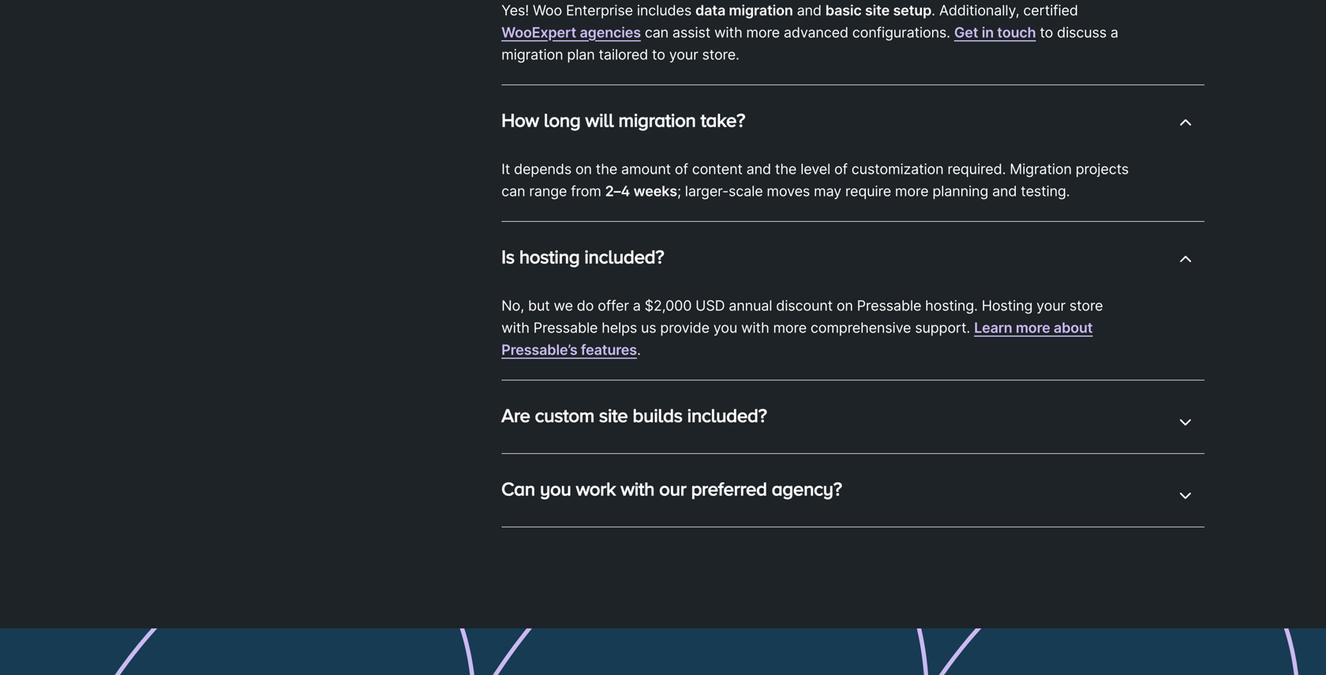 Task type: vqa. For each thing, say whether or not it's contained in the screenshot.
Search image
no



Task type: locate. For each thing, give the bounding box(es) containing it.
1 vertical spatial chevron up image
[[1180, 253, 1192, 269]]

1 vertical spatial woo
[[705, 455, 734, 473]]

is hosting included?
[[502, 246, 664, 267]]

with down agency
[[700, 500, 728, 517]]

1 horizontal spatial of
[[835, 160, 848, 178]]

0 horizontal spatial pressable
[[534, 319, 598, 336]]

annual
[[729, 297, 772, 314]]

1 horizontal spatial on
[[738, 478, 754, 495]]

your inside the to discuss a migration plan tailored to your store.
[[669, 46, 698, 63]]

migration
[[729, 1, 793, 19], [502, 46, 563, 63], [619, 109, 696, 131]]

your up about
[[1037, 297, 1066, 314]]

. inside . we can also direct your team or existing agency on the best approach. if a complete custom site build is required, we can connect you with an officially vetted
[[1012, 455, 1016, 473]]

0 vertical spatial chevron up image
[[1180, 117, 1192, 133]]

enterprise up best
[[738, 455, 805, 473]]

usd
[[696, 297, 725, 314]]

migration inside the to discuss a migration plan tailored to your store.
[[502, 46, 563, 63]]

and right (csm)
[[906, 529, 930, 546]]

we inside no, but we do offer a $2,000 usd annual discount on pressable hosting. hosting your store with pressable helps us provide you with more comprehensive support.
[[554, 297, 573, 314]]

2 vertical spatial .
[[1012, 455, 1016, 473]]

site inside . we can also direct your team or existing agency on the best approach. if a complete custom site build is required, we can connect you with an officially vetted
[[1028, 478, 1052, 495]]

a right discuss
[[1111, 24, 1119, 41]]

1 horizontal spatial pressable
[[857, 297, 922, 314]]

certified
[[1024, 1, 1078, 19]]

your
[[533, 529, 563, 546]]

0 vertical spatial if
[[502, 455, 510, 473]]

1 vertical spatial we
[[564, 500, 583, 517]]

0 vertical spatial we
[[554, 297, 573, 314]]

0 vertical spatial .
[[932, 1, 936, 19]]

solution
[[958, 455, 1012, 473]]

1 vertical spatial if
[[886, 478, 895, 495]]

depends
[[514, 160, 572, 178]]

we
[[1020, 455, 1040, 473]]

0 vertical spatial custom
[[535, 405, 595, 426]]

customization
[[852, 160, 944, 178]]

0 horizontal spatial migration
[[502, 46, 563, 63]]

1 vertical spatial pressable
[[534, 319, 598, 336]]

more down the hosting
[[1016, 319, 1051, 336]]

from
[[571, 182, 601, 200]]

0 horizontal spatial included?
[[585, 246, 664, 267]]

work
[[576, 478, 616, 499]]

1 chevron up image from the top
[[1180, 117, 1192, 133]]

yes!
[[502, 1, 529, 19]]

0 vertical spatial site
[[865, 1, 890, 19]]

vetted
[[810, 500, 853, 517]]

you inside no, but we do offer a $2,000 usd annual discount on pressable hosting. hosting your store with pressable helps us provide you with more comprehensive support.
[[714, 319, 738, 336]]

and inside it depends on the amount of content and the level of customization required. migration projects can range from
[[747, 160, 771, 178]]

a
[[1111, 24, 1119, 41], [633, 297, 641, 314], [634, 455, 642, 473], [899, 478, 906, 495]]

0 horizontal spatial custom
[[535, 405, 595, 426]]

more down "customization"
[[895, 182, 929, 200]]

team down launching
[[576, 478, 609, 495]]

0 horizontal spatial your
[[543, 478, 572, 495]]

1 vertical spatial migration
[[502, 46, 563, 63]]

or
[[613, 478, 627, 495]]

is
[[1091, 478, 1102, 495]]

0 horizontal spatial woo
[[533, 1, 562, 19]]

0 horizontal spatial to
[[652, 46, 665, 63]]

complete
[[910, 478, 972, 495]]

if inside . we can also direct your team or existing agency on the best approach. if a complete custom site build is required, we can connect you with an officially vetted
[[886, 478, 895, 495]]

1 horizontal spatial migration
[[619, 109, 696, 131]]

we down work
[[564, 500, 583, 517]]

you down usd at the top of the page
[[714, 319, 738, 336]]

more down discount
[[773, 319, 807, 336]]

testing.
[[1021, 182, 1070, 200]]

0 vertical spatial team
[[576, 478, 609, 495]]

you
[[714, 319, 738, 336], [514, 455, 538, 473], [540, 478, 571, 499], [672, 500, 696, 517]]

enterprise
[[566, 1, 633, 19], [738, 455, 805, 473], [600, 529, 667, 546]]

custom down solution
[[975, 478, 1024, 495]]

setup
[[893, 1, 932, 19]]

2 vertical spatial enterprise
[[600, 529, 667, 546]]

;
[[677, 182, 681, 200]]

with inside yes! woo enterprise includes data migration and basic site setup . additionally, certified wooexpert agencies can assist with more advanced configurations. get in touch
[[715, 24, 743, 41]]

of up 2–4 weeks ; larger-scale moves may require more planning and testing.
[[835, 160, 848, 178]]

on inside it depends on the amount of content and the level of customization required. migration projects can range from
[[576, 160, 592, 178]]

1 horizontal spatial .
[[932, 1, 936, 19]]

you down our
[[672, 500, 696, 517]]

a down architect
[[899, 478, 906, 495]]

more
[[746, 24, 780, 41], [895, 182, 929, 200], [773, 319, 807, 336], [1016, 319, 1051, 336]]

2 horizontal spatial on
[[837, 297, 853, 314]]

moves
[[767, 182, 810, 200]]

our
[[659, 478, 687, 499]]

migration up amount
[[619, 109, 696, 131]]

you up direct
[[514, 455, 538, 473]]

required,
[[502, 500, 560, 517]]

weeks
[[634, 182, 677, 200]]

0 vertical spatial migration
[[729, 1, 793, 19]]

. for . we can also direct your team or existing agency on the best approach. if a complete custom site build is required, we can connect you with an officially vetted
[[1012, 455, 1016, 473]]

can
[[502, 478, 535, 499]]

woo up wooexpert
[[533, 1, 562, 19]]

website,
[[646, 455, 701, 473]]

hosting
[[519, 246, 580, 267]]

hosting.
[[925, 297, 978, 314]]

preferred
[[691, 478, 767, 499]]

more inside learn more about pressable's features
[[1016, 319, 1051, 336]]

custom
[[535, 405, 595, 426], [975, 478, 1024, 495]]

1 vertical spatial your
[[1037, 297, 1066, 314]]

0 horizontal spatial team
[[576, 478, 609, 495]]

2 vertical spatial migration
[[619, 109, 696, 131]]

0 horizontal spatial of
[[675, 160, 688, 178]]

migration
[[1010, 160, 1072, 178]]

2 horizontal spatial woo
[[705, 455, 734, 473]]

woo
[[533, 1, 562, 19], [705, 455, 734, 473], [567, 529, 596, 546]]

2 vertical spatial woo
[[567, 529, 596, 546]]

2 vertical spatial chevron up image
[[1180, 412, 1192, 428]]

2 horizontal spatial site
[[1028, 478, 1052, 495]]

0 vertical spatial your
[[669, 46, 698, 63]]

to
[[1040, 24, 1053, 41], [652, 46, 665, 63]]

pressable up "comprehensive"
[[857, 297, 922, 314]]

on up "comprehensive"
[[837, 297, 853, 314]]

0 horizontal spatial on
[[576, 160, 592, 178]]

and up scale
[[747, 160, 771, 178]]

on up an
[[738, 478, 754, 495]]

to right tailored
[[652, 46, 665, 63]]

with up store.
[[715, 24, 743, 41]]

yes.
[[502, 529, 529, 546]]

0 horizontal spatial if
[[502, 455, 510, 473]]

2 horizontal spatial your
[[1037, 297, 1066, 314]]

. down helps
[[637, 341, 641, 358]]

no, but we do offer a $2,000 usd annual discount on pressable hosting. hosting your store with pressable helps us provide you with more comprehensive support.
[[502, 297, 1103, 336]]

0 vertical spatial enterprise
[[566, 1, 633, 19]]

pressable
[[857, 297, 922, 314], [534, 319, 598, 336]]

on inside no, but we do offer a $2,000 usd annual discount on pressable hosting. hosting your store with pressable helps us provide you with more comprehensive support.
[[837, 297, 853, 314]]

enterprise up the agencies
[[566, 1, 633, 19]]

1 horizontal spatial custom
[[975, 478, 1024, 495]]

site
[[865, 1, 890, 19], [599, 405, 628, 426], [1028, 478, 1052, 495]]

included? up offer in the left of the page
[[585, 246, 664, 267]]

team down is
[[1072, 529, 1105, 546]]

the up officially
[[758, 478, 779, 495]]

0 vertical spatial to
[[1040, 24, 1053, 41]]

3 chevron up image from the top
[[1180, 412, 1192, 428]]

2 vertical spatial on
[[738, 478, 754, 495]]

1 vertical spatial custom
[[975, 478, 1024, 495]]

migration right the data
[[729, 1, 793, 19]]

1 horizontal spatial team
[[1072, 529, 1105, 546]]

on up from
[[576, 160, 592, 178]]

can inside it depends on the amount of content and the level of customization required. migration projects can range from
[[502, 182, 525, 200]]

1 horizontal spatial site
[[865, 1, 890, 19]]

we left do at left top
[[554, 297, 573, 314]]

on
[[576, 160, 592, 178], [837, 297, 853, 314], [738, 478, 754, 495]]

team inside . we can also direct your team or existing agency on the best approach. if a complete custom site build is required, we can connect you with an officially vetted
[[576, 478, 609, 495]]

your inside no, but we do offer a $2,000 usd annual discount on pressable hosting. hosting your store with pressable helps us provide you with more comprehensive support.
[[1037, 297, 1066, 314]]

builds
[[633, 405, 683, 426]]

more left advanced
[[746, 24, 780, 41]]

are custom site builds included?
[[502, 405, 767, 426]]

pressable down do at left top
[[534, 319, 598, 336]]

the up complete
[[932, 455, 955, 473]]

but
[[528, 297, 550, 314]]

1 horizontal spatial if
[[886, 478, 895, 495]]

your down assist
[[669, 46, 698, 63]]

store.
[[702, 46, 740, 63]]

2 vertical spatial your
[[543, 478, 572, 495]]

1 horizontal spatial included?
[[687, 405, 767, 426]]

agency
[[685, 478, 734, 495]]

enterprise down connect
[[600, 529, 667, 546]]

site up configurations.
[[865, 1, 890, 19]]

discount
[[776, 297, 833, 314]]

. we can also direct your team or existing agency on the best approach. if a complete custom site build is required, we can connect you with an officially vetted
[[502, 455, 1102, 517]]

custom right are
[[535, 405, 595, 426]]

on for with
[[837, 297, 853, 314]]

plan
[[567, 46, 595, 63]]

0 horizontal spatial .
[[637, 341, 641, 358]]

migration for plan
[[502, 46, 563, 63]]

yes. your woo enterprise customer success manager (csm) and technical assistance team can
[[502, 529, 1132, 546]]

a inside no, but we do offer a $2,000 usd annual discount on pressable hosting. hosting your store with pressable helps us provide you with more comprehensive support.
[[633, 297, 641, 314]]

the
[[596, 160, 618, 178], [775, 160, 797, 178], [932, 455, 955, 473], [758, 478, 779, 495]]

help
[[837, 455, 865, 473]]

site down we
[[1028, 478, 1052, 495]]

your
[[669, 46, 698, 63], [1037, 297, 1066, 314], [543, 478, 572, 495]]

about
[[1054, 319, 1093, 336]]

features
[[581, 341, 637, 358]]

1 vertical spatial .
[[637, 341, 641, 358]]

2 of from the left
[[835, 160, 848, 178]]

more inside yes! woo enterprise includes data migration and basic site setup . additionally, certified wooexpert agencies can assist with more advanced configurations. get in touch
[[746, 24, 780, 41]]

with up connect
[[621, 478, 655, 499]]

. left we
[[1012, 455, 1016, 473]]

2 horizontal spatial migration
[[729, 1, 793, 19]]

to down certified
[[1040, 24, 1053, 41]]

migration inside yes! woo enterprise includes data migration and basic site setup . additionally, certified wooexpert agencies can assist with more advanced configurations. get in touch
[[729, 1, 793, 19]]

site left builds
[[599, 405, 628, 426]]

0 vertical spatial woo
[[533, 1, 562, 19]]

chevron up image
[[1180, 117, 1192, 133], [1180, 253, 1192, 269], [1180, 412, 1192, 428]]

if up direct
[[502, 455, 510, 473]]

larger-
[[685, 182, 729, 200]]

included? up if you are launching a website, woo enterprise can help architect the solution
[[687, 405, 767, 426]]

it
[[502, 160, 510, 178]]

woo up agency
[[705, 455, 734, 473]]

if down architect
[[886, 478, 895, 495]]

of
[[675, 160, 688, 178], [835, 160, 848, 178]]

of up ;
[[675, 160, 688, 178]]

learn
[[974, 319, 1013, 336]]

. up configurations.
[[932, 1, 936, 19]]

2 horizontal spatial .
[[1012, 455, 1016, 473]]

and up advanced
[[797, 1, 822, 19]]

on inside . we can also direct your team or existing agency on the best approach. if a complete custom site build is required, we can connect you with an officially vetted
[[738, 478, 754, 495]]

support.
[[915, 319, 971, 336]]

and
[[797, 1, 822, 19], [747, 160, 771, 178], [993, 182, 1017, 200], [906, 529, 930, 546]]

data
[[696, 1, 726, 19]]

more inside no, but we do offer a $2,000 usd annual discount on pressable hosting. hosting your store with pressable helps us provide you with more comprehensive support.
[[773, 319, 807, 336]]

your down are
[[543, 478, 572, 495]]

how long will migration take?
[[502, 109, 745, 131]]

1 horizontal spatial to
[[1040, 24, 1053, 41]]

0 vertical spatial on
[[576, 160, 592, 178]]

1 vertical spatial on
[[837, 297, 853, 314]]

with down no,
[[502, 319, 530, 336]]

0 vertical spatial pressable
[[857, 297, 922, 314]]

can inside yes! woo enterprise includes data migration and basic site setup . additionally, certified wooexpert agencies can assist with more advanced configurations. get in touch
[[645, 24, 669, 41]]

we
[[554, 297, 573, 314], [564, 500, 583, 517]]

1 vertical spatial enterprise
[[738, 455, 805, 473]]

migration down wooexpert
[[502, 46, 563, 63]]

0 horizontal spatial site
[[599, 405, 628, 426]]

included?
[[585, 246, 664, 267], [687, 405, 767, 426]]

woo right your
[[567, 529, 596, 546]]

if
[[502, 455, 510, 473], [886, 478, 895, 495]]

on for complete
[[738, 478, 754, 495]]

1 horizontal spatial your
[[669, 46, 698, 63]]

2 vertical spatial site
[[1028, 478, 1052, 495]]

a right offer in the left of the page
[[633, 297, 641, 314]]

hosting
[[982, 297, 1033, 314]]

store
[[1070, 297, 1103, 314]]



Task type: describe. For each thing, give the bounding box(es) containing it.
configurations.
[[853, 24, 951, 41]]

1 vertical spatial to
[[652, 46, 665, 63]]

wooexpert agencies link
[[502, 24, 641, 41]]

. for .
[[637, 341, 641, 358]]

and down required.
[[993, 182, 1017, 200]]

success
[[739, 529, 794, 546]]

scale
[[729, 182, 763, 200]]

build
[[1055, 478, 1087, 495]]

range
[[529, 182, 567, 200]]

technical
[[934, 529, 994, 546]]

an
[[732, 500, 748, 517]]

tailored
[[599, 46, 648, 63]]

agencies
[[580, 24, 641, 41]]

it depends on the amount of content and the level of customization required. migration projects can range from
[[502, 160, 1129, 200]]

. inside yes! woo enterprise includes data migration and basic site setup . additionally, certified wooexpert agencies can assist with more advanced configurations. get in touch
[[932, 1, 936, 19]]

projects
[[1076, 160, 1129, 178]]

agency?
[[772, 478, 842, 499]]

required.
[[948, 160, 1006, 178]]

also
[[1072, 455, 1099, 473]]

manager
[[798, 529, 856, 546]]

learn more about pressable's features link
[[502, 319, 1093, 358]]

content
[[692, 160, 743, 178]]

you down are
[[540, 478, 571, 499]]

chevron up image for included?
[[1180, 412, 1192, 428]]

2–4 weeks ; larger-scale moves may require more planning and testing.
[[605, 182, 1070, 200]]

is
[[502, 246, 515, 267]]

the inside . we can also direct your team or existing agency on the best approach. if a complete custom site build is required, we can connect you with an officially vetted
[[758, 478, 779, 495]]

launching
[[567, 455, 630, 473]]

require
[[845, 182, 891, 200]]

1 vertical spatial included?
[[687, 405, 767, 426]]

migration for take?
[[619, 109, 696, 131]]

with down annual
[[741, 319, 769, 336]]

1 vertical spatial team
[[1072, 529, 1105, 546]]

comprehensive
[[811, 319, 911, 336]]

helps
[[602, 319, 637, 336]]

planning
[[933, 182, 989, 200]]

to discuss a migration plan tailored to your store.
[[502, 24, 1119, 63]]

a up existing
[[634, 455, 642, 473]]

additionally,
[[939, 1, 1020, 19]]

pressable's
[[502, 341, 578, 358]]

2–4
[[605, 182, 630, 200]]

2 chevron up image from the top
[[1180, 253, 1192, 269]]

a inside the to discuss a migration plan tailored to your store.
[[1111, 24, 1119, 41]]

discuss
[[1057, 24, 1107, 41]]

if you are launching a website, woo enterprise can help architect the solution
[[502, 455, 1012, 473]]

wooexpert
[[502, 24, 577, 41]]

yes! woo enterprise includes data migration and basic site setup . additionally, certified wooexpert agencies can assist with more advanced configurations. get in touch
[[502, 1, 1078, 41]]

woo inside yes! woo enterprise includes data migration and basic site setup . additionally, certified wooexpert agencies can assist with more advanced configurations. get in touch
[[533, 1, 562, 19]]

can you work with our preferred agency?
[[502, 478, 842, 499]]

best
[[783, 478, 812, 495]]

you inside . we can also direct your team or existing agency on the best approach. if a complete custom site build is required, we can connect you with an officially vetted
[[672, 500, 696, 517]]

long
[[544, 109, 581, 131]]

level
[[801, 160, 831, 178]]

may
[[814, 182, 842, 200]]

assist
[[673, 24, 711, 41]]

0 vertical spatial included?
[[585, 246, 664, 267]]

offer
[[598, 297, 629, 314]]

customer
[[671, 529, 735, 546]]

chevron up image for take?
[[1180, 117, 1192, 133]]

will
[[585, 109, 614, 131]]

existing
[[631, 478, 682, 495]]

1 of from the left
[[675, 160, 688, 178]]

chevron up image
[[1180, 485, 1192, 501]]

us
[[641, 319, 657, 336]]

no,
[[502, 297, 524, 314]]

a inside . we can also direct your team or existing agency on the best approach. if a complete custom site build is required, we can connect you with an officially vetted
[[899, 478, 906, 495]]

with inside . we can also direct your team or existing agency on the best approach. if a complete custom site build is required, we can connect you with an officially vetted
[[700, 500, 728, 517]]

are
[[542, 455, 563, 473]]

enterprise inside yes! woo enterprise includes data migration and basic site setup . additionally, certified wooexpert agencies can assist with more advanced configurations. get in touch
[[566, 1, 633, 19]]

learn more about pressable's features
[[502, 319, 1093, 358]]

the up 2–4
[[596, 160, 618, 178]]

we inside . we can also direct your team or existing agency on the best approach. if a complete custom site build is required, we can connect you with an officially vetted
[[564, 500, 583, 517]]

get
[[954, 24, 979, 41]]

take?
[[701, 109, 745, 131]]

$2,000
[[645, 297, 692, 314]]

in
[[982, 24, 994, 41]]

are
[[502, 405, 530, 426]]

your inside . we can also direct your team or existing agency on the best approach. if a complete custom site build is required, we can connect you with an officially vetted
[[543, 478, 572, 495]]

includes
[[637, 1, 692, 19]]

1 horizontal spatial woo
[[567, 529, 596, 546]]

officially
[[752, 500, 806, 517]]

amount
[[621, 160, 671, 178]]

basic
[[826, 1, 862, 19]]

1 vertical spatial site
[[599, 405, 628, 426]]

how
[[502, 109, 539, 131]]

advanced
[[784, 24, 849, 41]]

touch
[[997, 24, 1036, 41]]

(csm)
[[860, 529, 902, 546]]

get in touch link
[[954, 24, 1036, 41]]

provide
[[660, 319, 710, 336]]

direct
[[502, 478, 539, 495]]

site inside yes! woo enterprise includes data migration and basic site setup . additionally, certified wooexpert agencies can assist with more advanced configurations. get in touch
[[865, 1, 890, 19]]

the up moves
[[775, 160, 797, 178]]

and inside yes! woo enterprise includes data migration and basic site setup . additionally, certified wooexpert agencies can assist with more advanced configurations. get in touch
[[797, 1, 822, 19]]

custom inside . we can also direct your team or existing agency on the best approach. if a complete custom site build is required, we can connect you with an officially vetted
[[975, 478, 1024, 495]]



